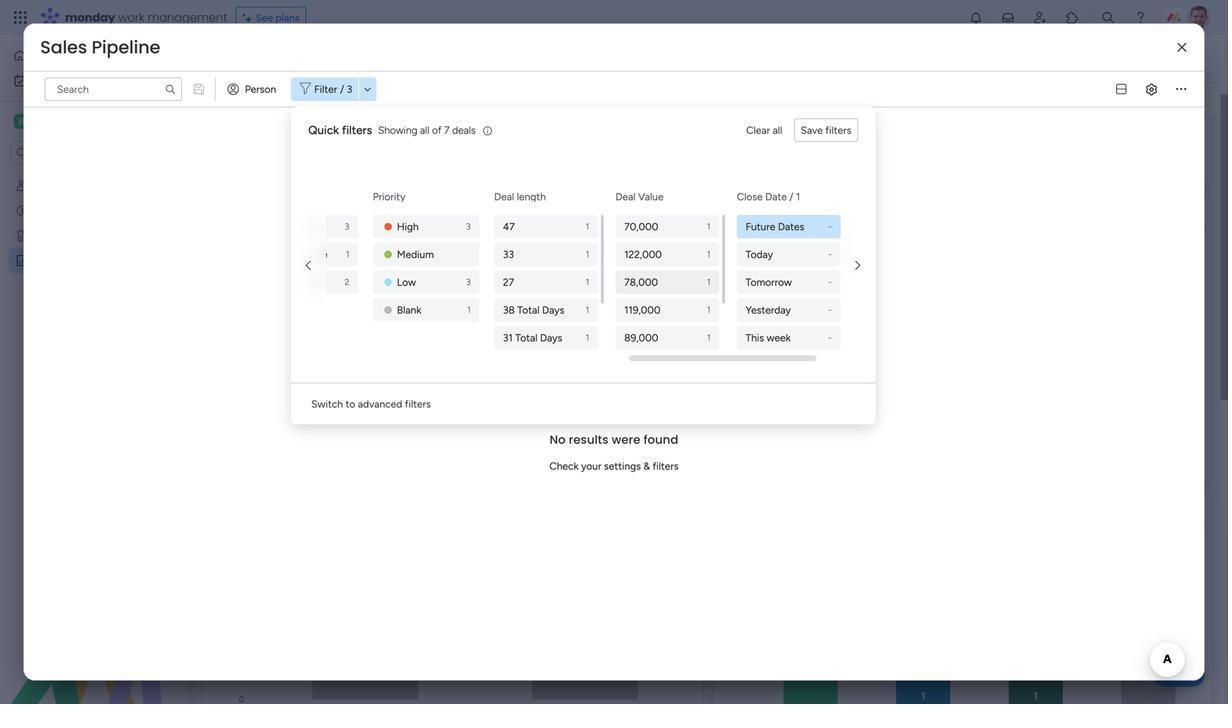 Task type: describe. For each thing, give the bounding box(es) containing it.
update feed image
[[1001, 10, 1016, 25]]

widget
[[259, 93, 291, 106]]

were
[[612, 431, 641, 448]]

my work
[[34, 74, 72, 87]]

showing
[[378, 124, 418, 136]]

monday
[[65, 9, 115, 26]]

my
[[34, 74, 48, 87]]

my work option
[[9, 69, 178, 92]]

search everything image
[[1101, 10, 1116, 25]]

pipeline
[[92, 35, 160, 60]]

high
[[397, 221, 419, 233]]

actual revenue by month (deals won)
[[738, 202, 994, 221]]

2
[[345, 277, 349, 287]]

&
[[644, 460, 650, 472]]

- for tomorrow
[[828, 277, 832, 287]]

deals
[[452, 124, 476, 136]]

leilani
[[260, 276, 289, 289]]

close date / 1
[[737, 191, 800, 203]]

deal length
[[494, 191, 546, 203]]

1 for 38 total days
[[586, 305, 589, 315]]

filter dashboard by text search field for the right search image
[[436, 88, 569, 111]]

38 total days
[[503, 304, 565, 316]]

deal value group
[[616, 215, 722, 405]]

dapulse x slim image
[[1178, 42, 1187, 53]]

3 left 27
[[466, 277, 471, 287]]

0 horizontal spatial search image
[[165, 83, 176, 95]]

1 inside priority group
[[467, 305, 471, 315]]

filter dashboard by text search field for leftmost search image
[[45, 78, 182, 101]]

31
[[503, 332, 513, 344]]

filter for filter
[[702, 93, 725, 106]]

deal for deal length
[[494, 191, 514, 203]]

check your settings & filters
[[550, 460, 679, 472]]

1 for 31 total days
[[586, 332, 589, 343]]

board
[[388, 93, 415, 106]]

quick filters showing all of 7 deals
[[308, 123, 476, 137]]

119,000
[[624, 304, 661, 316]]

results
[[569, 431, 609, 448]]

terry turtle image
[[1188, 6, 1211, 29]]

week
[[767, 332, 791, 344]]

89,000
[[624, 332, 659, 344]]

filters right &
[[653, 460, 679, 472]]

$104,000
[[336, 56, 570, 120]]

found
[[644, 431, 679, 448]]

save filters button
[[795, 118, 858, 142]]

1 connected board
[[330, 93, 415, 106]]

person button for the right search image
[[609, 88, 672, 111]]

person for person popup button inside sales dashboard banner
[[632, 93, 664, 106]]

medium
[[397, 248, 434, 261]]

tomorrow
[[746, 276, 792, 289]]

of
[[432, 124, 442, 136]]

sales for sales dashboard
[[220, 42, 281, 75]]

filters down connected
[[342, 123, 372, 137]]

70,000
[[624, 221, 659, 233]]

deal for deal value
[[616, 191, 636, 203]]

leilani krause
[[260, 276, 323, 289]]

1 for 119,000
[[707, 305, 711, 315]]

add widget
[[238, 93, 291, 106]]

filter / 3
[[314, 83, 352, 95]]

filters inside button
[[405, 398, 431, 410]]

31 total days
[[503, 332, 563, 344]]

date
[[921, 191, 942, 203]]

person for person popup button corresponding to leftmost search image
[[245, 83, 276, 95]]

invite members image
[[1033, 10, 1048, 25]]

filters inside "button"
[[826, 124, 852, 136]]

no results were found
[[550, 431, 679, 448]]

settings image
[[1186, 92, 1201, 107]]

public board image
[[15, 229, 29, 243]]

78,000
[[624, 276, 658, 289]]

work for my
[[50, 74, 72, 87]]

filter for filter / 3
[[314, 83, 337, 95]]

priority
[[373, 191, 406, 203]]

$208,000
[[842, 56, 1084, 120]]

no results image
[[543, 309, 686, 419]]

switch
[[311, 398, 343, 410]]

1 for 89,000
[[707, 332, 711, 343]]

(deals
[[912, 202, 956, 221]]

management
[[148, 9, 227, 26]]

sales pipeline
[[40, 35, 160, 60]]

0 horizontal spatial arrow down image
[[359, 80, 377, 98]]

quick filters dialog
[[0, 107, 980, 489]]

days for 38 total days
[[542, 304, 565, 316]]

notifications image
[[969, 10, 984, 25]]

/ inside quick filters 'dialog'
[[790, 191, 794, 203]]

1 horizontal spatial search image
[[552, 94, 564, 105]]

connected
[[336, 93, 386, 106]]

won)
[[960, 202, 994, 221]]

38
[[503, 304, 515, 316]]

month
[[866, 202, 909, 221]]

to
[[346, 398, 356, 410]]

sales dashboard banner
[[194, 35, 1221, 117]]

1 inside popup button
[[330, 93, 334, 106]]

Sales Pipeline field
[[37, 35, 164, 60]]

person button for leftmost search image
[[222, 78, 285, 101]]

by
[[846, 202, 863, 221]]

clear
[[747, 124, 771, 136]]

deal creation date group
[[858, 215, 965, 489]]

priority group
[[373, 215, 483, 322]]

sales for sales pipeline
[[40, 35, 87, 60]]

your
[[581, 460, 602, 472]]

revenue
[[785, 202, 843, 221]]

monday marketplace image
[[1066, 10, 1080, 25]]

47
[[503, 221, 515, 233]]



Task type: locate. For each thing, give the bounding box(es) containing it.
all inside quick filters showing all of 7 deals
[[420, 124, 430, 136]]

1 connected board button
[[303, 88, 422, 111]]

close
[[737, 191, 763, 203]]

contacts group
[[251, 215, 361, 294]]

monday work management
[[65, 9, 227, 26]]

work
[[118, 9, 144, 26], [50, 74, 72, 87]]

arrow down image up clear
[[730, 91, 747, 108]]

advanced
[[358, 398, 403, 410]]

all inside 'button'
[[773, 124, 783, 136]]

1 inside contacts group
[[346, 249, 349, 260]]

v2 split view image
[[1117, 84, 1127, 95]]

0 vertical spatial /
[[340, 83, 344, 95]]

None search field
[[45, 78, 182, 101], [436, 88, 569, 111], [45, 78, 182, 101], [436, 88, 569, 111]]

deal left length
[[494, 191, 514, 203]]

0 horizontal spatial filter
[[314, 83, 337, 95]]

date
[[766, 191, 787, 203]]

1 for 70,000
[[707, 221, 711, 232]]

0 vertical spatial days
[[542, 304, 565, 316]]

all
[[420, 124, 430, 136], [773, 124, 783, 136]]

1 left "89,000"
[[586, 332, 589, 343]]

1 right date
[[796, 191, 800, 203]]

1 left future
[[707, 221, 711, 232]]

- for today
[[828, 249, 832, 260]]

arrow down image
[[359, 80, 377, 98], [730, 91, 747, 108]]

- for yesterday
[[828, 305, 832, 315]]

0 horizontal spatial sales
[[40, 35, 87, 60]]

1 vertical spatial total
[[515, 332, 538, 344]]

0 horizontal spatial person button
[[222, 78, 285, 101]]

phoenix levy
[[260, 221, 320, 233]]

1 left today
[[707, 249, 711, 260]]

2 horizontal spatial deal
[[858, 191, 879, 203]]

deal for deal creation date
[[858, 191, 879, 203]]

home option
[[9, 44, 178, 67]]

close date / 1 group
[[737, 215, 844, 489]]

person button inside sales dashboard banner
[[609, 88, 672, 111]]

dashboard
[[287, 42, 416, 75]]

-
[[828, 221, 832, 232], [828, 249, 832, 260], [828, 277, 832, 287], [828, 305, 832, 315], [828, 332, 832, 343]]

select product image
[[13, 10, 28, 25]]

0 horizontal spatial /
[[340, 83, 344, 95]]

person
[[245, 83, 276, 95], [632, 93, 664, 106]]

help
[[1167, 667, 1193, 682]]

0 vertical spatial total
[[517, 304, 540, 316]]

1 horizontal spatial filter dashboard by text search field
[[436, 88, 569, 111]]

1 horizontal spatial deal
[[616, 191, 636, 203]]

/ down dashboard
[[340, 83, 344, 95]]

see plans button
[[236, 7, 307, 29]]

days
[[542, 304, 565, 316], [540, 332, 563, 344]]

filter button
[[678, 88, 747, 111]]

- for future dates
[[828, 221, 832, 232]]

quick
[[308, 123, 339, 137]]

help image
[[1134, 10, 1148, 25]]

1 left yesterday
[[707, 305, 711, 315]]

clear all
[[747, 124, 783, 136]]

1 horizontal spatial arrow down image
[[730, 91, 747, 108]]

person inside sales dashboard banner
[[632, 93, 664, 106]]

/ right date
[[790, 191, 794, 203]]

this week
[[746, 332, 791, 344]]

filter inside "popup button"
[[702, 93, 725, 106]]

total for 31
[[515, 332, 538, 344]]

home
[[32, 49, 60, 62]]

person button left filter "popup button"
[[609, 88, 672, 111]]

b
[[18, 115, 24, 128]]

doyle
[[301, 248, 327, 261]]

1 left 122,000
[[586, 249, 589, 260]]

search image
[[165, 83, 176, 95], [552, 94, 564, 105]]

deal length group
[[494, 215, 601, 405]]

3 deal from the left
[[858, 191, 879, 203]]

3 down dashboard
[[347, 83, 352, 95]]

3 left the 47
[[466, 221, 471, 232]]

my work link
[[9, 69, 178, 92]]

2 - from the top
[[828, 249, 832, 260]]

1 left 38
[[467, 305, 471, 315]]

1 left 70,000
[[586, 221, 589, 232]]

deal value
[[616, 191, 664, 203]]

0 horizontal spatial work
[[50, 74, 72, 87]]

future
[[746, 221, 776, 233]]

1 for 122,000
[[707, 249, 711, 260]]

person down sales dashboard
[[245, 83, 276, 95]]

check
[[550, 460, 579, 472]]

length
[[517, 191, 546, 203]]

clear all button
[[741, 118, 789, 142]]

plans
[[276, 11, 300, 24]]

low
[[397, 276, 416, 289]]

days down 38 total days
[[540, 332, 563, 344]]

1 left tomorrow at the right of the page
[[707, 277, 711, 287]]

0 horizontal spatial all
[[420, 124, 430, 136]]

arrow down image inside filter "popup button"
[[730, 91, 747, 108]]

work up pipeline
[[118, 9, 144, 26]]

0 vertical spatial work
[[118, 9, 144, 26]]

workspace image
[[14, 113, 29, 129]]

1 horizontal spatial person button
[[609, 88, 672, 111]]

1 for madison doyle
[[346, 249, 349, 260]]

creation
[[881, 191, 919, 203]]

add
[[238, 93, 257, 106]]

blank
[[397, 304, 421, 316]]

work for monday
[[118, 9, 144, 26]]

person left filter "popup button"
[[632, 93, 664, 106]]

filters right "advanced" in the left of the page
[[405, 398, 431, 410]]

4 - from the top
[[828, 305, 832, 315]]

33
[[503, 248, 514, 261]]

1 vertical spatial days
[[540, 332, 563, 344]]

b button
[[10, 109, 143, 134]]

1 - from the top
[[828, 221, 832, 232]]

days for 31 total days
[[540, 332, 563, 344]]

phoenix
[[260, 221, 296, 233]]

3
[[347, 83, 352, 95], [345, 221, 349, 232], [466, 221, 471, 232], [466, 277, 471, 287]]

3 inside contacts group
[[345, 221, 349, 232]]

work inside the my work option
[[50, 74, 72, 87]]

1 left this
[[707, 332, 711, 343]]

future dates
[[746, 221, 805, 233]]

more dots image
[[1177, 84, 1187, 95]]

sales up the my work
[[40, 35, 87, 60]]

sales up add widget popup button
[[220, 42, 281, 75]]

value
[[638, 191, 664, 203]]

levy
[[299, 221, 320, 233]]

see
[[256, 11, 273, 24]]

settings
[[604, 460, 641, 472]]

0 horizontal spatial person
[[245, 83, 276, 95]]

3 right 'levy'
[[345, 221, 349, 232]]

krause
[[292, 276, 323, 289]]

1 up 2
[[346, 249, 349, 260]]

save filters
[[801, 124, 852, 136]]

arrow down image right filter / 3
[[359, 80, 377, 98]]

home link
[[9, 44, 178, 67]]

actual
[[738, 202, 781, 221]]

save
[[801, 124, 823, 136]]

1 deal from the left
[[494, 191, 514, 203]]

1 vertical spatial work
[[50, 74, 72, 87]]

Sales Dashboard field
[[216, 42, 419, 75]]

work right my
[[50, 74, 72, 87]]

1
[[330, 93, 334, 106], [796, 191, 800, 203], [586, 221, 589, 232], [707, 221, 711, 232], [346, 249, 349, 260], [586, 249, 589, 260], [707, 249, 711, 260], [586, 277, 589, 287], [707, 277, 711, 287], [467, 305, 471, 315], [586, 305, 589, 315], [707, 305, 711, 315], [586, 332, 589, 343], [707, 332, 711, 343]]

1 all from the left
[[420, 124, 430, 136]]

1 horizontal spatial sales
[[220, 42, 281, 75]]

filter
[[314, 83, 337, 95], [702, 93, 725, 106]]

deal creation date
[[858, 191, 942, 203]]

total right 38
[[517, 304, 540, 316]]

person button
[[222, 78, 285, 101], [609, 88, 672, 111]]

person button down sales dashboard
[[222, 78, 285, 101]]

122,000
[[624, 248, 662, 261]]

1 for 47
[[586, 221, 589, 232]]

0 horizontal spatial deal
[[494, 191, 514, 203]]

1 horizontal spatial /
[[790, 191, 794, 203]]

all right clear
[[773, 124, 783, 136]]

dates
[[778, 221, 805, 233]]

0 horizontal spatial filter dashboard by text search field
[[45, 78, 182, 101]]

5 - from the top
[[828, 332, 832, 343]]

3 - from the top
[[828, 277, 832, 287]]

2 all from the left
[[773, 124, 783, 136]]

1 for 33
[[586, 249, 589, 260]]

madison
[[260, 248, 299, 261]]

1 right 38 total days
[[586, 305, 589, 315]]

deal left value
[[616, 191, 636, 203]]

1 left 78,000
[[586, 277, 589, 287]]

no
[[550, 431, 566, 448]]

27
[[503, 276, 514, 289]]

total for 38
[[517, 304, 540, 316]]

1 horizontal spatial filter
[[702, 93, 725, 106]]

switch to advanced filters button
[[306, 392, 437, 416]]

deal left creation
[[858, 191, 879, 203]]

add widget button
[[211, 88, 297, 111]]

public dashboard image
[[15, 254, 29, 268]]

see plans
[[256, 11, 300, 24]]

1 for 78,000
[[707, 277, 711, 287]]

sales dashboard
[[220, 42, 416, 75]]

- for this week
[[828, 332, 832, 343]]

1 horizontal spatial work
[[118, 9, 144, 26]]

today
[[746, 248, 773, 261]]

option
[[0, 173, 187, 176]]

Filter dashboard by text search field
[[45, 78, 182, 101], [436, 88, 569, 111]]

list box
[[0, 171, 187, 471]]

1 vertical spatial /
[[790, 191, 794, 203]]

help button
[[1154, 663, 1205, 687]]

7
[[444, 124, 450, 136]]

switch to advanced filters
[[311, 398, 431, 410]]

all left of
[[420, 124, 430, 136]]

filter dashboard by text search field down home link
[[45, 78, 182, 101]]

filter dashboard by text search field up deals on the top left
[[436, 88, 569, 111]]

1 horizontal spatial all
[[773, 124, 783, 136]]

Actual Revenue by Month (Deals won) field
[[734, 202, 998, 221]]

lottie animation image
[[0, 557, 187, 704]]

days up 31 total days
[[542, 304, 565, 316]]

1 for 27
[[586, 277, 589, 287]]

filters right save
[[826, 124, 852, 136]]

2 deal from the left
[[616, 191, 636, 203]]

1 horizontal spatial person
[[632, 93, 664, 106]]

1 left connected
[[330, 93, 334, 106]]

lottie animation element
[[0, 557, 187, 704]]

sales inside banner
[[220, 42, 281, 75]]

filter dashboard by text search field inside sales dashboard banner
[[436, 88, 569, 111]]

total right '31'
[[515, 332, 538, 344]]

/
[[340, 83, 344, 95], [790, 191, 794, 203]]



Task type: vqa. For each thing, say whether or not it's contained in the screenshot.


